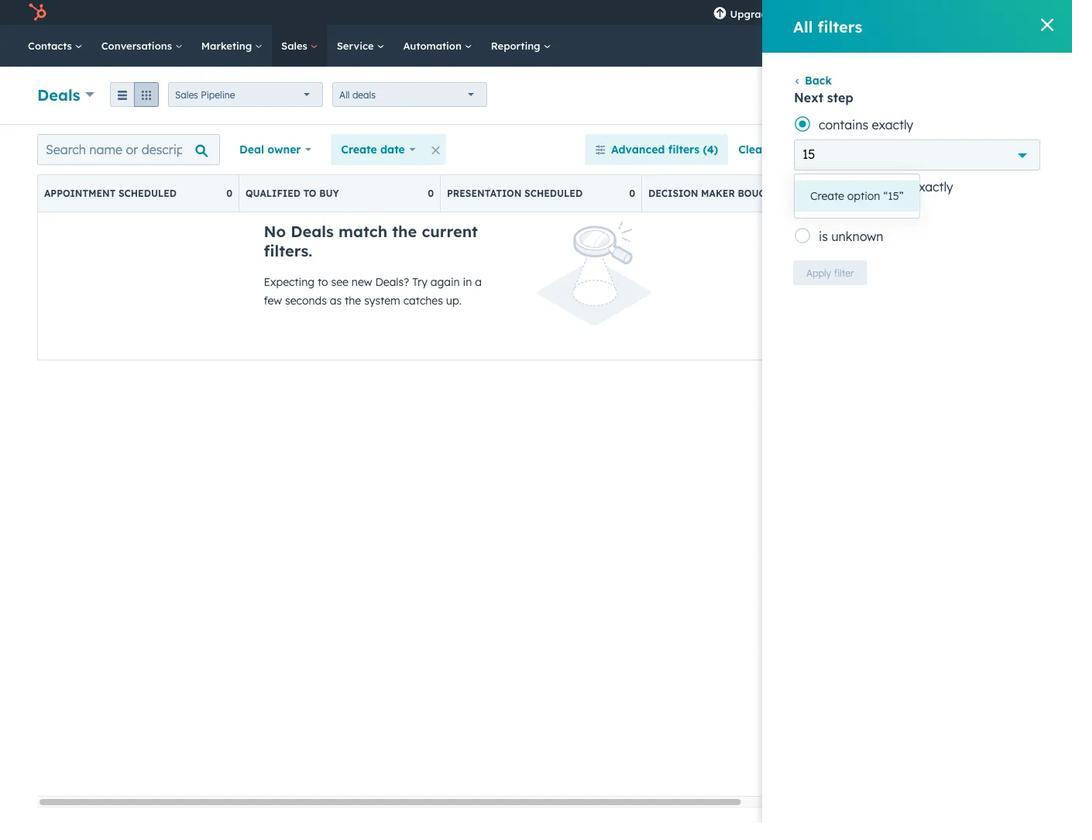 Task type: describe. For each thing, give the bounding box(es) containing it.
again
[[431, 275, 460, 289]]

deals?
[[375, 275, 409, 289]]

reporting
[[491, 39, 544, 52]]

actions button
[[814, 83, 882, 108]]

view
[[992, 143, 1016, 156]]

apply
[[807, 267, 832, 279]]

maker
[[702, 188, 735, 199]]

marketing
[[201, 39, 255, 52]]

few
[[264, 294, 282, 307]]

current
[[422, 222, 478, 241]]

decision
[[649, 188, 699, 199]]

contains
[[819, 117, 869, 133]]

conversations
[[101, 39, 175, 52]]

advanced
[[612, 143, 665, 156]]

owner
[[268, 143, 301, 156]]

help image
[[861, 7, 875, 21]]

can
[[986, 6, 1003, 19]]

no deals match the current filters.
[[264, 222, 478, 260]]

apply filter button
[[794, 260, 868, 285]]

is for is known
[[819, 204, 828, 219]]

save
[[962, 143, 988, 156]]

calling icon image
[[796, 6, 810, 20]]

board
[[814, 143, 847, 156]]

back button
[[794, 74, 832, 87]]

appointment scheduled
[[44, 188, 177, 199]]

bought-
[[738, 188, 783, 199]]

appointment
[[44, 188, 116, 199]]

to for qualified
[[304, 188, 317, 199]]

next step
[[794, 90, 854, 105]]

clear all
[[739, 143, 785, 156]]

qualified
[[246, 188, 301, 199]]

vhs can fix it! button
[[936, 0, 1053, 25]]

all inside clear all button
[[771, 143, 785, 156]]

terry turtle image
[[945, 5, 959, 19]]

menu containing vhs can fix it!
[[703, 0, 1054, 25]]

upgrade image
[[713, 7, 727, 21]]

the inside the no deals match the current filters.
[[392, 222, 417, 241]]

marketing link
[[192, 25, 272, 67]]

see
[[331, 275, 349, 289]]

presentation
[[447, 188, 522, 199]]

in
[[783, 188, 795, 199]]

hubspot link
[[19, 3, 58, 22]]

catches
[[404, 294, 443, 307]]

marketplaces button
[[819, 0, 851, 25]]

to for expecting
[[318, 275, 328, 289]]

qualified to buy
[[246, 188, 339, 199]]

clear all button
[[729, 134, 795, 165]]

up.
[[446, 294, 462, 307]]

board actions
[[814, 143, 889, 156]]

known
[[832, 204, 870, 219]]

upgrade
[[731, 7, 774, 20]]

contains exactly
[[819, 117, 914, 133]]

reporting link
[[482, 25, 561, 67]]

deals
[[353, 89, 376, 100]]

create option "15" button
[[795, 181, 920, 212]]

save view
[[962, 143, 1016, 156]]

filters for all
[[818, 17, 863, 36]]

0 for appointment scheduled
[[226, 188, 233, 199]]

hubspot image
[[28, 3, 47, 22]]

0 for qualified to buy
[[428, 188, 434, 199]]

step
[[828, 90, 854, 105]]

fix
[[1006, 6, 1018, 19]]

deals button
[[37, 83, 95, 106]]

decision maker bought-in
[[649, 188, 795, 199]]

scheduled for appointment scheduled
[[119, 188, 177, 199]]

create option "15"
[[811, 189, 904, 203]]

next
[[794, 90, 824, 105]]

close image
[[1042, 19, 1054, 31]]

new
[[352, 275, 372, 289]]

contacts link
[[19, 25, 92, 67]]

conversations link
[[92, 25, 192, 67]]

is for is unknown
[[819, 229, 828, 244]]

create option "15" list box
[[795, 174, 920, 218]]

date
[[381, 143, 405, 156]]

filters for advanced
[[669, 143, 700, 156]]

it!
[[1021, 6, 1029, 19]]

0 for decision maker bought-in
[[831, 188, 837, 199]]

match
[[339, 222, 388, 241]]

vhs
[[962, 6, 983, 19]]

doesn't
[[819, 179, 862, 195]]

create for create date
[[341, 143, 377, 156]]

is unknown
[[819, 229, 884, 244]]

0 for presentation scheduled
[[629, 188, 636, 199]]



Task type: locate. For each thing, give the bounding box(es) containing it.
create inside popup button
[[341, 143, 377, 156]]

settings link
[[884, 4, 903, 21]]

create inside button
[[811, 189, 845, 203]]

save view button
[[927, 134, 1036, 165]]

is known
[[819, 204, 870, 219]]

clear
[[739, 143, 767, 156]]

doesn't contain exactly
[[819, 179, 954, 195]]

exactly right "15"
[[912, 179, 954, 195]]

0 vertical spatial all
[[794, 17, 813, 36]]

contract sent
[[850, 188, 930, 199]]

1 horizontal spatial filters
[[818, 17, 863, 36]]

1 vertical spatial create
[[811, 189, 845, 203]]

group inside deals banner
[[110, 82, 159, 107]]

vhs can fix it!
[[962, 6, 1029, 19]]

1 vertical spatial to
[[318, 275, 328, 289]]

to
[[304, 188, 317, 199], [318, 275, 328, 289]]

1 horizontal spatial the
[[392, 222, 417, 241]]

sales
[[281, 39, 311, 52], [175, 89, 198, 100]]

deals inside the no deals match the current filters.
[[291, 222, 334, 241]]

deals banner
[[37, 78, 1036, 109]]

1 vertical spatial deals
[[291, 222, 334, 241]]

0 horizontal spatial the
[[345, 294, 361, 307]]

Search name or description search field
[[37, 134, 220, 165]]

1 vertical spatial filters
[[669, 143, 700, 156]]

deals inside popup button
[[37, 85, 80, 104]]

all for all filters
[[794, 17, 813, 36]]

sales inside popup button
[[175, 89, 198, 100]]

search image
[[1040, 40, 1051, 51]]

try
[[412, 275, 428, 289]]

0 horizontal spatial all
[[340, 89, 350, 100]]

option
[[848, 189, 881, 203]]

1 0 from the left
[[226, 188, 233, 199]]

1 vertical spatial all
[[340, 89, 350, 100]]

all filters
[[794, 17, 863, 36]]

2 horizontal spatial all
[[794, 17, 813, 36]]

is down is known
[[819, 229, 828, 244]]

all deals button
[[333, 82, 488, 107]]

to left buy
[[304, 188, 317, 199]]

1 vertical spatial sales
[[175, 89, 198, 100]]

2 is from the top
[[819, 229, 828, 244]]

the inside expecting to see new deals? try again in a few seconds as the system catches up.
[[345, 294, 361, 307]]

unknown
[[832, 229, 884, 244]]

all left deals on the top of the page
[[340, 89, 350, 100]]

1 is from the top
[[819, 204, 828, 219]]

1 horizontal spatial deals
[[291, 222, 334, 241]]

advanced filters (4) button
[[585, 134, 729, 165]]

is left known
[[819, 204, 828, 219]]

the right match
[[392, 222, 417, 241]]

sales for sales pipeline
[[175, 89, 198, 100]]

the right as
[[345, 294, 361, 307]]

2 scheduled from the left
[[525, 188, 583, 199]]

2 0 from the left
[[428, 188, 434, 199]]

scheduled
[[119, 188, 177, 199], [525, 188, 583, 199]]

deals down contacts link
[[37, 85, 80, 104]]

1 horizontal spatial create
[[811, 189, 845, 203]]

create date button
[[331, 134, 426, 165]]

create for create option "15"
[[811, 189, 845, 203]]

1 horizontal spatial sales
[[281, 39, 311, 52]]

filters
[[818, 17, 863, 36], [669, 143, 700, 156]]

0 horizontal spatial sales
[[175, 89, 198, 100]]

create left "date"
[[341, 143, 377, 156]]

a
[[475, 275, 482, 289]]

all deals
[[340, 89, 376, 100]]

group
[[110, 82, 159, 107]]

deal
[[240, 143, 264, 156]]

3 0 from the left
[[629, 188, 636, 199]]

create date
[[341, 143, 405, 156]]

all inside 'all deals' popup button
[[340, 89, 350, 100]]

0 horizontal spatial to
[[304, 188, 317, 199]]

sales for sales
[[281, 39, 311, 52]]

None field
[[803, 139, 825, 170]]

help button
[[855, 0, 881, 25]]

as
[[330, 294, 342, 307]]

presentation scheduled
[[447, 188, 583, 199]]

0 horizontal spatial filters
[[669, 143, 700, 156]]

is
[[819, 204, 828, 219], [819, 229, 828, 244]]

automation link
[[394, 25, 482, 67]]

scheduled for presentation scheduled
[[525, 188, 583, 199]]

filters inside button
[[669, 143, 700, 156]]

exactly
[[872, 117, 914, 133], [912, 179, 954, 195]]

sales left pipeline at the top left of page
[[175, 89, 198, 100]]

in
[[463, 275, 472, 289]]

0 horizontal spatial scheduled
[[119, 188, 177, 199]]

notifications button
[[907, 0, 933, 25]]

to inside expecting to see new deals? try again in a few seconds as the system catches up.
[[318, 275, 328, 289]]

marketplaces image
[[828, 7, 842, 21]]

deal owner
[[240, 143, 301, 156]]

system
[[364, 294, 401, 307]]

pipeline
[[201, 89, 235, 100]]

0 vertical spatial is
[[819, 204, 828, 219]]

seconds
[[285, 294, 327, 307]]

actions
[[850, 143, 889, 156]]

menu
[[703, 0, 1054, 25]]

sent
[[905, 188, 930, 199]]

calling icon button
[[789, 2, 816, 23]]

sales left service at left
[[281, 39, 311, 52]]

(4)
[[703, 143, 719, 156]]

create up is known
[[811, 189, 845, 203]]

service
[[337, 39, 377, 52]]

automation
[[403, 39, 465, 52]]

actions
[[828, 90, 860, 101]]

0 vertical spatial deals
[[37, 85, 80, 104]]

0 vertical spatial exactly
[[872, 117, 914, 133]]

service link
[[328, 25, 394, 67]]

create
[[341, 143, 377, 156], [811, 189, 845, 203]]

search button
[[1032, 33, 1059, 59]]

scheduled right presentation
[[525, 188, 583, 199]]

all right clear
[[771, 143, 785, 156]]

no
[[264, 222, 286, 241]]

deal owner button
[[229, 134, 322, 165]]

menu item
[[785, 0, 788, 25]]

deals right no
[[291, 222, 334, 241]]

"15"
[[884, 189, 904, 203]]

1 vertical spatial is
[[819, 229, 828, 244]]

0 vertical spatial filters
[[818, 17, 863, 36]]

notifications image
[[913, 7, 927, 21]]

all left marketplaces "icon"
[[794, 17, 813, 36]]

0 horizontal spatial create
[[341, 143, 377, 156]]

sales link
[[272, 25, 328, 67]]

sales pipeline button
[[168, 82, 323, 107]]

all for all deals
[[340, 89, 350, 100]]

0 horizontal spatial deals
[[37, 85, 80, 104]]

to left see on the left top of the page
[[318, 275, 328, 289]]

back
[[805, 74, 832, 87]]

filter
[[834, 267, 854, 279]]

contacts
[[28, 39, 75, 52]]

board actions button
[[795, 134, 917, 165]]

sales pipeline
[[175, 89, 235, 100]]

1 horizontal spatial scheduled
[[525, 188, 583, 199]]

2 vertical spatial all
[[771, 143, 785, 156]]

0 vertical spatial create
[[341, 143, 377, 156]]

0 vertical spatial sales
[[281, 39, 311, 52]]

expecting
[[264, 275, 315, 289]]

settings image
[[887, 7, 901, 21]]

expecting to see new deals? try again in a few seconds as the system catches up.
[[264, 275, 482, 307]]

0 left decision
[[629, 188, 636, 199]]

advanced filters (4)
[[612, 143, 719, 156]]

0 vertical spatial to
[[304, 188, 317, 199]]

0 left qualified at the top of page
[[226, 188, 233, 199]]

1 scheduled from the left
[[119, 188, 177, 199]]

1 horizontal spatial all
[[771, 143, 785, 156]]

Search HubSpot search field
[[855, 33, 1045, 59]]

apply filter
[[807, 267, 854, 279]]

0 up is known
[[831, 188, 837, 199]]

contract
[[850, 188, 903, 199]]

1 horizontal spatial to
[[318, 275, 328, 289]]

deals
[[37, 85, 80, 104], [291, 222, 334, 241]]

0 vertical spatial the
[[392, 222, 417, 241]]

0
[[226, 188, 233, 199], [428, 188, 434, 199], [629, 188, 636, 199], [831, 188, 837, 199]]

scheduled down search name or description search box
[[119, 188, 177, 199]]

4 0 from the left
[[831, 188, 837, 199]]

the
[[392, 222, 417, 241], [345, 294, 361, 307]]

0 up current
[[428, 188, 434, 199]]

1 vertical spatial the
[[345, 294, 361, 307]]

1 vertical spatial exactly
[[912, 179, 954, 195]]

exactly up 'actions'
[[872, 117, 914, 133]]



Task type: vqa. For each thing, say whether or not it's contained in the screenshot.
bottom theme,
no



